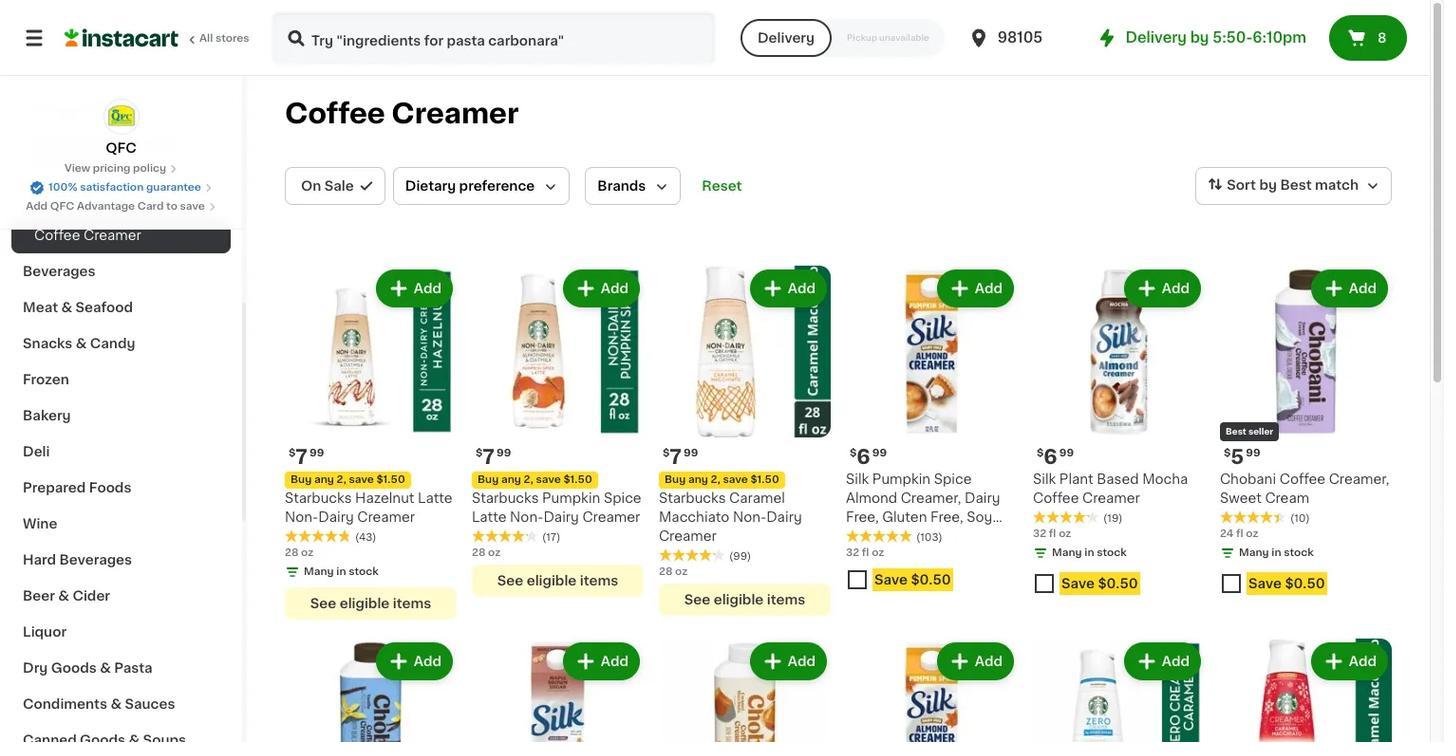 Task type: vqa. For each thing, say whether or not it's contained in the screenshot.
top the "by"
yes



Task type: describe. For each thing, give the bounding box(es) containing it.
& for half
[[65, 66, 76, 79]]

all stores
[[199, 33, 249, 44]]

beer & cider
[[23, 590, 110, 603]]

dietary preference
[[405, 180, 535, 193]]

0 horizontal spatial stock
[[349, 567, 379, 577]]

cottage cheese
[[34, 102, 144, 115]]

fl for silk pumpkin spice almond creamer, dairy free, gluten free, soy free
[[862, 548, 869, 558]]

sour cream & cream cheese
[[34, 138, 174, 170]]

qfc inside 'link'
[[106, 142, 137, 155]]

(103)
[[917, 533, 943, 543]]

& for seafood
[[61, 301, 72, 314]]

based
[[1097, 473, 1139, 486]]

see eligible items button for caramel
[[659, 584, 831, 616]]

brands button
[[585, 167, 681, 205]]

see eligible items button for hazelnut
[[285, 588, 457, 620]]

24 fl oz
[[1220, 529, 1259, 539]]

dairy inside the starbucks pumpkin spice latte non-dairy creamer
[[544, 511, 579, 524]]

deli
[[23, 445, 50, 459]]

starbucks for starbucks hazelnut latte non-dairy creamer
[[285, 492, 352, 505]]

save inside product group
[[1249, 577, 1282, 591]]

32 for silk pumpkin spice almond creamer, dairy free, gluten free, soy free
[[846, 548, 860, 558]]

pumpkin for 6
[[873, 473, 931, 486]]

6 for plant
[[1044, 447, 1058, 467]]

100% satisfaction guarantee button
[[30, 177, 213, 196]]

buy for starbucks hazelnut latte non-dairy creamer
[[291, 475, 312, 485]]

cheese inside sour cream & cream cheese
[[34, 157, 86, 170]]

beverages inside 'beverages' link
[[23, 265, 96, 278]]

2 half from the left
[[79, 66, 106, 79]]

service type group
[[741, 19, 945, 57]]

28 for starbucks pumpkin spice latte non-dairy creamer
[[472, 548, 486, 558]]

spice for 6
[[934, 473, 972, 486]]

3 99 from the left
[[684, 448, 698, 459]]

Best match Sort by field
[[1196, 167, 1392, 205]]

foods
[[89, 482, 131, 495]]

6:10pm
[[1253, 30, 1307, 45]]

1 horizontal spatial coffee creamer
[[285, 100, 519, 127]]

snacks & candy link
[[11, 326, 231, 362]]

add qfc advantage card to save
[[26, 201, 205, 212]]

$0.50 inside product group
[[1285, 577, 1326, 591]]

caramel
[[729, 492, 785, 505]]

(99)
[[729, 552, 751, 562]]

6 for pumpkin
[[857, 447, 871, 467]]

hard beverages
[[23, 554, 132, 567]]

5
[[1231, 447, 1245, 467]]

cream link
[[11, 181, 231, 217]]

oz down macchiato
[[675, 567, 688, 577]]

save $0.50 for creamer
[[1062, 577, 1138, 591]]

on
[[301, 180, 321, 193]]

sauces
[[125, 698, 175, 711]]

(43)
[[355, 533, 377, 543]]

save $0.50 button for creamer
[[1033, 569, 1205, 603]]

$1.50 for pumpkin
[[564, 475, 592, 485]]

32 for silk plant based mocha coffee creamer
[[1033, 529, 1047, 539]]

2, for pumpkin
[[524, 475, 534, 485]]

2 $ from the left
[[476, 448, 483, 459]]

7 for starbucks caramel macchiato non-dairy creamer
[[670, 447, 682, 467]]

all stores link
[[65, 11, 251, 65]]

0 horizontal spatial many
[[304, 567, 334, 577]]

non- for starbucks caramel macchiato non-dairy creamer
[[733, 511, 767, 524]]

guarantee
[[146, 182, 201, 193]]

prepared foods link
[[11, 470, 231, 506]]

2, for hazelnut
[[337, 475, 347, 485]]

creamer inside the starbucks pumpkin spice latte non-dairy creamer
[[583, 511, 640, 524]]

coffee inside chobani coffee creamer, sweet cream
[[1280, 473, 1326, 486]]

by for delivery
[[1191, 30, 1210, 45]]

prepared foods
[[23, 482, 131, 495]]

hazelnut
[[355, 492, 415, 505]]

pricing
[[93, 163, 131, 174]]

instacart logo image
[[65, 27, 179, 49]]

best seller
[[1226, 427, 1274, 436]]

0 horizontal spatial in
[[337, 567, 346, 577]]

dry goods & pasta link
[[11, 651, 231, 687]]

2 horizontal spatial save $0.50 button
[[1220, 569, 1392, 603]]

sort by
[[1227, 179, 1277, 192]]

mocha
[[1143, 473, 1189, 486]]

$ 6 99 for pumpkin
[[850, 447, 887, 467]]

meat
[[23, 301, 58, 314]]

brands
[[598, 180, 646, 193]]

items for starbucks hazelnut latte non-dairy creamer
[[393, 597, 431, 611]]

liquor
[[23, 626, 67, 639]]

many in stock for 5
[[1239, 548, 1314, 558]]

$ 7 99 for starbucks caramel macchiato non-dairy creamer
[[663, 447, 698, 467]]

98105
[[998, 30, 1043, 45]]

save $0.50 button for dairy
[[846, 565, 1018, 599]]

starbucks pumpkin spice latte non-dairy creamer
[[472, 492, 642, 524]]

cottage
[[34, 102, 89, 115]]

8
[[1378, 31, 1387, 45]]

coffee up 'on sale' button
[[285, 100, 385, 127]]

$ inside $ 5 99
[[1224, 448, 1231, 459]]

almond
[[846, 492, 898, 505]]

reset
[[702, 180, 742, 193]]

chobani coffee creamer, sweet cream
[[1220, 473, 1390, 505]]

$1.50 for caramel
[[751, 475, 779, 485]]

card
[[138, 201, 164, 212]]

latte inside starbucks hazelnut latte non-dairy creamer
[[418, 492, 453, 505]]

add inside product group
[[1349, 282, 1377, 295]]

save for dairy
[[875, 574, 908, 587]]

creamer inside starbucks caramel macchiato non-dairy creamer
[[659, 530, 717, 543]]

98105 button
[[968, 11, 1082, 65]]

delivery button
[[741, 19, 832, 57]]

plant
[[1060, 473, 1094, 486]]

sour cream & cream cheese link
[[11, 126, 231, 181]]

delivery for delivery by 5:50-6:10pm
[[1126, 30, 1187, 45]]

chobani
[[1220, 473, 1277, 486]]

bakery link
[[11, 398, 231, 434]]

meat & seafood
[[23, 301, 133, 314]]

coffee down 100%
[[34, 229, 80, 242]]

4 99 from the left
[[873, 448, 887, 459]]

100% satisfaction guarantee
[[49, 182, 201, 193]]

8 button
[[1330, 15, 1408, 61]]

starbucks for starbucks caramel macchiato non-dairy creamer
[[659, 492, 726, 505]]

& left pasta
[[100, 662, 111, 675]]

cream up the view
[[68, 138, 113, 151]]

goods
[[51, 662, 97, 675]]

non- for starbucks hazelnut latte non-dairy creamer
[[285, 511, 318, 524]]

(10)
[[1291, 514, 1310, 524]]

seafood
[[76, 301, 133, 314]]

fl for silk plant based mocha coffee creamer
[[1049, 529, 1057, 539]]

in for 6
[[1085, 548, 1095, 558]]

save right to
[[180, 201, 205, 212]]

oz down starbucks hazelnut latte non-dairy creamer
[[301, 548, 314, 558]]

buy any 2, save $1.50 for pumpkin
[[478, 475, 592, 485]]

coffee creamer link
[[11, 217, 231, 254]]

hard
[[23, 554, 56, 567]]

32 fl oz for silk pumpkin spice almond creamer, dairy free, gluten free, soy free
[[846, 548, 884, 558]]

28 for starbucks hazelnut latte non-dairy creamer
[[285, 548, 299, 558]]

$ 7 99 for starbucks hazelnut latte non-dairy creamer
[[289, 447, 324, 467]]

buy for starbucks caramel macchiato non-dairy creamer
[[665, 475, 686, 485]]

latte inside the starbucks pumpkin spice latte non-dairy creamer
[[472, 511, 507, 524]]

eligible for caramel
[[714, 594, 764, 607]]

2, for caramel
[[711, 475, 721, 485]]

to
[[166, 201, 178, 212]]

$ 5 99
[[1224, 447, 1261, 467]]

28 oz for starbucks hazelnut latte non-dairy creamer
[[285, 548, 314, 558]]

5:50-
[[1213, 30, 1253, 45]]

starbucks hazelnut latte non-dairy creamer
[[285, 492, 453, 524]]

0 horizontal spatial many in stock
[[304, 567, 379, 577]]

condiments & sauces link
[[11, 687, 231, 723]]

oz down the starbucks pumpkin spice latte non-dairy creamer
[[488, 548, 501, 558]]

silk for silk pumpkin spice almond creamer, dairy free, gluten free, soy free
[[846, 473, 869, 486]]

condiments
[[23, 698, 107, 711]]

many for 5
[[1239, 548, 1270, 558]]

buy any 2, save $1.50 for hazelnut
[[291, 475, 405, 485]]

on sale
[[301, 180, 354, 193]]

many in stock for 6
[[1052, 548, 1127, 558]]

1 99 from the left
[[310, 448, 324, 459]]

dietary
[[405, 180, 456, 193]]

deli link
[[11, 434, 231, 470]]

save for creamer
[[1062, 577, 1095, 591]]

sort
[[1227, 179, 1257, 192]]

meat & seafood link
[[11, 290, 231, 326]]

dairy inside silk pumpkin spice almond creamer, dairy free, gluten free, soy free
[[965, 492, 1001, 505]]

buy for starbucks pumpkin spice latte non-dairy creamer
[[478, 475, 499, 485]]

add button inside product group
[[1313, 272, 1387, 306]]

5 99 from the left
[[1060, 448, 1074, 459]]



Task type: locate. For each thing, give the bounding box(es) containing it.
3 any from the left
[[689, 475, 708, 485]]

1 horizontal spatial see
[[497, 575, 524, 588]]

eligible for hazelnut
[[340, 597, 390, 611]]

spice for buy any 2, save $1.50
[[604, 492, 642, 505]]

match
[[1315, 179, 1359, 192]]

0 horizontal spatial 28
[[285, 548, 299, 558]]

1 starbucks from the left
[[285, 492, 352, 505]]

6 up silk plant based mocha coffee creamer
[[1044, 447, 1058, 467]]

stock down (19)
[[1097, 548, 1127, 558]]

& inside sour cream & cream cheese
[[116, 138, 127, 151]]

policy
[[133, 163, 166, 174]]

3 2, from the left
[[711, 475, 721, 485]]

1 horizontal spatial latte
[[472, 511, 507, 524]]

qfc
[[106, 142, 137, 155], [50, 201, 74, 212]]

coffee creamer down advantage in the left of the page
[[34, 229, 141, 242]]

0 horizontal spatial 2,
[[337, 475, 347, 485]]

add
[[26, 201, 48, 212], [414, 282, 442, 295], [601, 282, 629, 295], [788, 282, 816, 295], [975, 282, 1003, 295], [1162, 282, 1190, 295], [1349, 282, 1377, 295], [414, 655, 442, 669], [601, 655, 629, 669], [788, 655, 816, 669], [975, 655, 1003, 669], [1162, 655, 1190, 669], [1349, 655, 1377, 669]]

99 right 5
[[1246, 448, 1261, 459]]

0 horizontal spatial creamer,
[[901, 492, 962, 505]]

pumpkin inside the starbucks pumpkin spice latte non-dairy creamer
[[542, 492, 601, 505]]

any for pumpkin
[[501, 475, 521, 485]]

7 for starbucks hazelnut latte non-dairy creamer
[[296, 447, 308, 467]]

creamer down hazelnut
[[357, 511, 415, 524]]

creamer, inside silk pumpkin spice almond creamer, dairy free, gluten free, soy free
[[901, 492, 962, 505]]

6 99 from the left
[[1246, 448, 1261, 459]]

1 silk from the left
[[846, 473, 869, 486]]

$ 6 99 for plant
[[1037, 447, 1074, 467]]

1 vertical spatial best
[[1226, 427, 1247, 436]]

1 $1.50 from the left
[[377, 475, 405, 485]]

1 horizontal spatial free,
[[931, 511, 964, 524]]

oz down the plant at bottom
[[1059, 529, 1072, 539]]

32 down silk plant based mocha coffee creamer
[[1033, 529, 1047, 539]]

2 horizontal spatial in
[[1272, 548, 1282, 558]]

coffee up (10)
[[1280, 473, 1326, 486]]

$0.50 down (19)
[[1098, 577, 1138, 591]]

0 horizontal spatial $ 6 99
[[850, 447, 887, 467]]

many in stock down (10)
[[1239, 548, 1314, 558]]

creamer up dietary preference
[[392, 100, 519, 127]]

1 vertical spatial by
[[1260, 179, 1277, 192]]

stock down (43)
[[349, 567, 379, 577]]

eligible for pumpkin
[[527, 575, 577, 588]]

save $0.50 inside product group
[[1249, 577, 1326, 591]]

0 horizontal spatial see eligible items
[[310, 597, 431, 611]]

dairy inside starbucks caramel macchiato non-dairy creamer
[[767, 511, 802, 524]]

bakery
[[23, 409, 71, 423]]

0 vertical spatial cheese
[[92, 102, 144, 115]]

$ 7 99 up starbucks hazelnut latte non-dairy creamer
[[289, 447, 324, 467]]

half
[[34, 66, 61, 79], [79, 66, 106, 79]]

1 $ 7 99 from the left
[[289, 447, 324, 467]]

starbucks caramel macchiato non-dairy creamer
[[659, 492, 802, 543]]

beverages link
[[11, 254, 231, 290]]

many down starbucks hazelnut latte non-dairy creamer
[[304, 567, 334, 577]]

3 buy any 2, save $1.50 from the left
[[665, 475, 779, 485]]

any up macchiato
[[689, 475, 708, 485]]

cottage cheese link
[[11, 90, 231, 126]]

1 vertical spatial qfc
[[50, 201, 74, 212]]

many in stock down (19)
[[1052, 548, 1127, 558]]

in down chobani coffee creamer, sweet cream
[[1272, 548, 1282, 558]]

product group
[[285, 266, 457, 620], [472, 266, 644, 597], [659, 266, 831, 616], [846, 266, 1018, 599], [1033, 266, 1205, 603], [1220, 266, 1392, 603], [285, 639, 457, 743], [472, 639, 644, 743], [659, 639, 831, 743], [846, 639, 1018, 743], [1033, 639, 1205, 743], [1220, 639, 1392, 743]]

1 $ 6 99 from the left
[[850, 447, 887, 467]]

candy
[[90, 337, 135, 350]]

1 buy any 2, save $1.50 from the left
[[291, 475, 405, 485]]

cream inside chobani coffee creamer, sweet cream
[[1266, 492, 1310, 505]]

condiments & sauces
[[23, 698, 175, 711]]

1 vertical spatial 32 fl oz
[[846, 548, 884, 558]]

1 horizontal spatial many
[[1052, 548, 1082, 558]]

2 horizontal spatial buy any 2, save $1.50
[[665, 475, 779, 485]]

2 2, from the left
[[524, 475, 534, 485]]

0 horizontal spatial coffee creamer
[[34, 229, 141, 242]]

2 horizontal spatial items
[[767, 594, 806, 607]]

28 oz down macchiato
[[659, 567, 688, 577]]

$ down best seller
[[1224, 448, 1231, 459]]

1 horizontal spatial cheese
[[92, 102, 144, 115]]

1 horizontal spatial 2,
[[524, 475, 534, 485]]

1 horizontal spatial silk
[[1033, 473, 1056, 486]]

0 horizontal spatial $0.50
[[911, 574, 951, 587]]

2 horizontal spatial $1.50
[[751, 475, 779, 485]]

qfc down 100%
[[50, 201, 74, 212]]

oz down free
[[872, 548, 884, 558]]

3 7 from the left
[[670, 447, 682, 467]]

see eligible items for hazelnut
[[310, 597, 431, 611]]

28 oz for starbucks caramel macchiato non-dairy creamer
[[659, 567, 688, 577]]

$0.50 down (103)
[[911, 574, 951, 587]]

6 $ from the left
[[1224, 448, 1231, 459]]

silk plant based mocha coffee creamer
[[1033, 473, 1189, 505]]

& up view pricing policy link
[[116, 138, 127, 151]]

0 horizontal spatial $ 7 99
[[289, 447, 324, 467]]

1 horizontal spatial save $0.50 button
[[1033, 569, 1205, 603]]

3 $1.50 from the left
[[751, 475, 779, 485]]

3 buy from the left
[[665, 475, 686, 485]]

0 horizontal spatial 32
[[846, 548, 860, 558]]

save for starbucks caramel macchiato non-dairy creamer
[[723, 475, 748, 485]]

buy up macchiato
[[665, 475, 686, 485]]

$1.50 up hazelnut
[[377, 475, 405, 485]]

0 vertical spatial best
[[1281, 179, 1312, 192]]

$ up macchiato
[[663, 448, 670, 459]]

2,
[[337, 475, 347, 485], [524, 475, 534, 485], [711, 475, 721, 485]]

save up caramel
[[723, 475, 748, 485]]

99 up the starbucks pumpkin spice latte non-dairy creamer
[[497, 448, 511, 459]]

oz right 24
[[1246, 529, 1259, 539]]

snacks
[[23, 337, 72, 350]]

best inside field
[[1281, 179, 1312, 192]]

1 vertical spatial spice
[[604, 492, 642, 505]]

2 horizontal spatial 28 oz
[[659, 567, 688, 577]]

0 horizontal spatial 6
[[857, 447, 871, 467]]

fl inside product group
[[1237, 529, 1244, 539]]

& right beer
[[58, 590, 69, 603]]

many down 24 fl oz
[[1239, 548, 1270, 558]]

delivery for delivery
[[758, 31, 815, 45]]

0 horizontal spatial eligible
[[340, 597, 390, 611]]

creamer down based
[[1083, 492, 1141, 505]]

pumpkin
[[873, 473, 931, 486], [542, 492, 601, 505]]

3 non- from the left
[[733, 511, 767, 524]]

frozen link
[[11, 362, 231, 398]]

32 fl oz down free
[[846, 548, 884, 558]]

$0.50 for creamer
[[1098, 577, 1138, 591]]

save
[[180, 201, 205, 212], [349, 475, 374, 485], [536, 475, 561, 485], [723, 475, 748, 485]]

1 horizontal spatial eligible
[[527, 575, 577, 588]]

1 horizontal spatial 32
[[1033, 529, 1047, 539]]

99 up the plant at bottom
[[1060, 448, 1074, 459]]

3 $ from the left
[[663, 448, 670, 459]]

2 horizontal spatial 2,
[[711, 475, 721, 485]]

0 vertical spatial 32 fl oz
[[1033, 529, 1072, 539]]

$ up almond
[[850, 448, 857, 459]]

many in stock
[[1052, 548, 1127, 558], [1239, 548, 1314, 558], [304, 567, 379, 577]]

1 free, from the left
[[846, 511, 879, 524]]

2 horizontal spatial eligible
[[714, 594, 764, 607]]

see
[[497, 575, 524, 588], [685, 594, 711, 607], [310, 597, 336, 611]]

None search field
[[272, 11, 716, 65]]

frozen
[[23, 373, 69, 387]]

all
[[199, 33, 213, 44]]

0 horizontal spatial items
[[393, 597, 431, 611]]

2 7 from the left
[[483, 447, 495, 467]]

32 down free
[[846, 548, 860, 558]]

non- inside starbucks hazelnut latte non-dairy creamer
[[285, 511, 318, 524]]

0 horizontal spatial pumpkin
[[542, 492, 601, 505]]

coffee inside silk plant based mocha coffee creamer
[[1033, 492, 1079, 505]]

coffee creamer up dietary
[[285, 100, 519, 127]]

delivery by 5:50-6:10pm
[[1126, 30, 1307, 45]]

$ up the starbucks pumpkin spice latte non-dairy creamer
[[476, 448, 483, 459]]

creamer, inside chobani coffee creamer, sweet cream
[[1329, 473, 1390, 486]]

see eligible items down (99)
[[685, 594, 806, 607]]

stock for 6
[[1097, 548, 1127, 558]]

buy any 2, save $1.50 up starbucks hazelnut latte non-dairy creamer
[[291, 475, 405, 485]]

cream down the view
[[34, 193, 79, 206]]

1 horizontal spatial $1.50
[[564, 475, 592, 485]]

1 half from the left
[[34, 66, 61, 79]]

cheese down sour
[[34, 157, 86, 170]]

see for starbucks caramel macchiato non-dairy creamer
[[685, 594, 711, 607]]

1 2, from the left
[[337, 475, 347, 485]]

any up the starbucks pumpkin spice latte non-dairy creamer
[[501, 475, 521, 485]]

beer
[[23, 590, 55, 603]]

2 horizontal spatial 7
[[670, 447, 682, 467]]

0 horizontal spatial any
[[314, 475, 334, 485]]

4 $ from the left
[[850, 448, 857, 459]]

0 horizontal spatial latte
[[418, 492, 453, 505]]

non- inside the starbucks pumpkin spice latte non-dairy creamer
[[510, 511, 544, 524]]

Search field
[[274, 13, 714, 63]]

buy any 2, save $1.50 up starbucks caramel macchiato non-dairy creamer at bottom
[[665, 475, 779, 485]]

0 vertical spatial qfc
[[106, 142, 137, 155]]

see eligible items down (43)
[[310, 597, 431, 611]]

99 up almond
[[873, 448, 887, 459]]

preference
[[459, 180, 535, 193]]

prepared
[[23, 482, 86, 495]]

in down silk plant based mocha coffee creamer
[[1085, 548, 1095, 558]]

2 horizontal spatial buy
[[665, 475, 686, 485]]

2 horizontal spatial non-
[[733, 511, 767, 524]]

(19)
[[1104, 514, 1123, 524]]

7 for starbucks pumpkin spice latte non-dairy creamer
[[483, 447, 495, 467]]

0 horizontal spatial 7
[[296, 447, 308, 467]]

3 $ 7 99 from the left
[[663, 447, 698, 467]]

1 horizontal spatial 7
[[483, 447, 495, 467]]

snacks & candy
[[23, 337, 135, 350]]

32 fl oz for silk plant based mocha coffee creamer
[[1033, 529, 1072, 539]]

2 silk from the left
[[1033, 473, 1056, 486]]

6 up almond
[[857, 447, 871, 467]]

by inside field
[[1260, 179, 1277, 192]]

1 horizontal spatial see eligible items button
[[472, 565, 644, 597]]

0 horizontal spatial cheese
[[34, 157, 86, 170]]

stock for 5
[[1284, 548, 1314, 558]]

2 horizontal spatial many
[[1239, 548, 1270, 558]]

2 horizontal spatial $ 7 99
[[663, 447, 698, 467]]

2 horizontal spatial starbucks
[[659, 492, 726, 505]]

2 horizontal spatial stock
[[1284, 548, 1314, 558]]

$ 6 99 up almond
[[850, 447, 887, 467]]

0 horizontal spatial 28 oz
[[285, 548, 314, 558]]

coffee down the plant at bottom
[[1033, 492, 1079, 505]]

see eligible items button for pumpkin
[[472, 565, 644, 597]]

stock
[[1097, 548, 1127, 558], [1284, 548, 1314, 558], [349, 567, 379, 577]]

1 horizontal spatial non-
[[510, 511, 544, 524]]

0 vertical spatial creamer,
[[1329, 473, 1390, 486]]

1 vertical spatial creamer,
[[901, 492, 962, 505]]

add qfc advantage card to save link
[[26, 199, 216, 215]]

2 any from the left
[[501, 475, 521, 485]]

half up cottage cheese
[[79, 66, 106, 79]]

qfc link
[[103, 99, 139, 158]]

save $0.50
[[875, 574, 951, 587], [1062, 577, 1138, 591], [1249, 577, 1326, 591]]

see for starbucks hazelnut latte non-dairy creamer
[[310, 597, 336, 611]]

1 horizontal spatial half
[[79, 66, 106, 79]]

0 horizontal spatial buy any 2, save $1.50
[[291, 475, 405, 485]]

2 99 from the left
[[497, 448, 511, 459]]

$ 7 99
[[289, 447, 324, 467], [476, 447, 511, 467], [663, 447, 698, 467]]

1 vertical spatial cheese
[[34, 157, 86, 170]]

28 oz down the starbucks pumpkin spice latte non-dairy creamer
[[472, 548, 501, 558]]

free, up (103)
[[931, 511, 964, 524]]

many in stock down (43)
[[304, 567, 379, 577]]

& up cottage at the top
[[65, 66, 76, 79]]

reset button
[[697, 167, 748, 205]]

0 horizontal spatial qfc
[[50, 201, 74, 212]]

32
[[1033, 529, 1047, 539], [846, 548, 860, 558]]

hard beverages link
[[11, 542, 231, 578]]

1 horizontal spatial 28
[[472, 548, 486, 558]]

0 horizontal spatial fl
[[862, 548, 869, 558]]

eligible down (17)
[[527, 575, 577, 588]]

1 vertical spatial latte
[[472, 511, 507, 524]]

99 inside $ 5 99
[[1246, 448, 1261, 459]]

$0.50 for dairy
[[911, 574, 951, 587]]

stock inside product group
[[1284, 548, 1314, 558]]

in inside product group
[[1272, 548, 1282, 558]]

2 horizontal spatial see
[[685, 594, 711, 607]]

delivery
[[1126, 30, 1187, 45], [758, 31, 815, 45]]

$ 7 99 up macchiato
[[663, 447, 698, 467]]

1 horizontal spatial many in stock
[[1052, 548, 1127, 558]]

pumpkin up (17)
[[542, 492, 601, 505]]

creamer
[[392, 100, 519, 127], [84, 229, 141, 242], [1083, 492, 1141, 505], [357, 511, 415, 524], [583, 511, 640, 524], [659, 530, 717, 543]]

see eligible items for caramel
[[685, 594, 806, 607]]

2 buy any 2, save $1.50 from the left
[[478, 475, 592, 485]]

save $0.50 down (19)
[[1062, 577, 1138, 591]]

0 horizontal spatial non-
[[285, 511, 318, 524]]

1 vertical spatial coffee creamer
[[34, 229, 141, 242]]

2, up starbucks caramel macchiato non-dairy creamer at bottom
[[711, 475, 721, 485]]

spice inside silk pumpkin spice almond creamer, dairy free, gluten free, soy free
[[934, 473, 972, 486]]

dairy inside starbucks hazelnut latte non-dairy creamer
[[318, 511, 354, 524]]

sale
[[325, 180, 354, 193]]

best for best seller
[[1226, 427, 1247, 436]]

wine link
[[11, 506, 231, 542]]

2, up starbucks hazelnut latte non-dairy creamer
[[337, 475, 347, 485]]

wine
[[23, 518, 57, 531]]

6
[[857, 447, 871, 467], [1044, 447, 1058, 467]]

fl for chobani coffee creamer, sweet cream
[[1237, 529, 1244, 539]]

save for starbucks hazelnut latte non-dairy creamer
[[349, 475, 374, 485]]

0 horizontal spatial silk
[[846, 473, 869, 486]]

by for sort
[[1260, 179, 1277, 192]]

stores
[[216, 33, 249, 44]]

0 horizontal spatial see eligible items button
[[285, 588, 457, 620]]

2 free, from the left
[[931, 511, 964, 524]]

2 horizontal spatial fl
[[1237, 529, 1244, 539]]

in down starbucks hazelnut latte non-dairy creamer
[[337, 567, 346, 577]]

silk up almond
[[846, 473, 869, 486]]

half up cottage at the top
[[34, 66, 61, 79]]

free, up free
[[846, 511, 879, 524]]

2 $1.50 from the left
[[564, 475, 592, 485]]

pasta
[[114, 662, 153, 675]]

& for sauces
[[111, 698, 122, 711]]

best left seller
[[1226, 427, 1247, 436]]

many for 6
[[1052, 548, 1082, 558]]

best
[[1281, 179, 1312, 192], [1226, 427, 1247, 436]]

3 starbucks from the left
[[659, 492, 726, 505]]

view pricing policy
[[64, 163, 166, 174]]

0 horizontal spatial spice
[[604, 492, 642, 505]]

non-
[[285, 511, 318, 524], [510, 511, 544, 524], [733, 511, 767, 524]]

1 6 from the left
[[857, 447, 871, 467]]

beverages up meat & seafood
[[23, 265, 96, 278]]

see for starbucks pumpkin spice latte non-dairy creamer
[[497, 575, 524, 588]]

1 horizontal spatial $0.50
[[1098, 577, 1138, 591]]

1 horizontal spatial $ 7 99
[[476, 447, 511, 467]]

cheese
[[92, 102, 144, 115], [34, 157, 86, 170]]

best for best match
[[1281, 179, 1312, 192]]

2 6 from the left
[[1044, 447, 1058, 467]]

beverages up cider
[[59, 554, 132, 567]]

28 for starbucks caramel macchiato non-dairy creamer
[[659, 567, 673, 577]]

$1.50 up the starbucks pumpkin spice latte non-dairy creamer
[[564, 475, 592, 485]]

1 horizontal spatial items
[[580, 575, 618, 588]]

by right sort
[[1260, 179, 1277, 192]]

& for candy
[[76, 337, 87, 350]]

1 horizontal spatial 6
[[1044, 447, 1058, 467]]

$ 7 99 for starbucks pumpkin spice latte non-dairy creamer
[[476, 447, 511, 467]]

dry
[[23, 662, 48, 675]]

28 down starbucks hazelnut latte non-dairy creamer
[[285, 548, 299, 558]]

1 horizontal spatial spice
[[934, 473, 972, 486]]

0 vertical spatial spice
[[934, 473, 972, 486]]

& left candy at the left of page
[[76, 337, 87, 350]]

5 $ from the left
[[1037, 448, 1044, 459]]

& right the 'meat'
[[61, 301, 72, 314]]

eligible down (99)
[[714, 594, 764, 607]]

save $0.50 for dairy
[[875, 574, 951, 587]]

0 horizontal spatial 32 fl oz
[[846, 548, 884, 558]]

cream
[[68, 138, 113, 151], [130, 138, 174, 151], [34, 193, 79, 206], [1266, 492, 1310, 505]]

many in stock inside product group
[[1239, 548, 1314, 558]]

any for hazelnut
[[314, 475, 334, 485]]

beverages
[[23, 265, 96, 278], [59, 554, 132, 567]]

sweet
[[1220, 492, 1262, 505]]

advantage
[[77, 201, 135, 212]]

save
[[875, 574, 908, 587], [1062, 577, 1095, 591], [1249, 577, 1282, 591]]

buy any 2, save $1.50 up the starbucks pumpkin spice latte non-dairy creamer
[[478, 475, 592, 485]]

1 horizontal spatial creamer,
[[1329, 473, 1390, 486]]

0 horizontal spatial by
[[1191, 30, 1210, 45]]

beverages inside hard beverages link
[[59, 554, 132, 567]]

2 $ 6 99 from the left
[[1037, 447, 1074, 467]]

0 horizontal spatial half
[[34, 66, 61, 79]]

0 horizontal spatial save
[[875, 574, 908, 587]]

$ 6 99
[[850, 447, 887, 467], [1037, 447, 1074, 467]]

pumpkin inside silk pumpkin spice almond creamer, dairy free, gluten free, soy free
[[873, 473, 931, 486]]

see eligible items
[[497, 575, 618, 588], [685, 594, 806, 607], [310, 597, 431, 611]]

1 horizontal spatial pumpkin
[[873, 473, 931, 486]]

silk pumpkin spice almond creamer, dairy free, gluten free, soy free
[[846, 473, 1001, 543]]

see eligible items for pumpkin
[[497, 575, 618, 588]]

non- inside starbucks caramel macchiato non-dairy creamer
[[733, 511, 767, 524]]

coffee
[[285, 100, 385, 127], [34, 229, 80, 242], [1280, 473, 1326, 486], [1033, 492, 1079, 505]]

view pricing policy link
[[64, 161, 178, 177]]

spice inside the starbucks pumpkin spice latte non-dairy creamer
[[604, 492, 642, 505]]

creamer inside starbucks hazelnut latte non-dairy creamer
[[357, 511, 415, 524]]

save $0.50 button down (103)
[[846, 565, 1018, 599]]

oz inside product group
[[1246, 529, 1259, 539]]

starbucks inside the starbucks pumpkin spice latte non-dairy creamer
[[472, 492, 539, 505]]

starbucks
[[285, 492, 352, 505], [472, 492, 539, 505], [659, 492, 726, 505]]

dry goods & pasta
[[23, 662, 153, 675]]

1 7 from the left
[[296, 447, 308, 467]]

fl down free
[[862, 548, 869, 558]]

$1.50 for hazelnut
[[377, 475, 405, 485]]

eligible
[[527, 575, 577, 588], [714, 594, 764, 607], [340, 597, 390, 611]]

1 horizontal spatial 32 fl oz
[[1033, 529, 1072, 539]]

in for 5
[[1272, 548, 1282, 558]]

save for starbucks pumpkin spice latte non-dairy creamer
[[536, 475, 561, 485]]

100%
[[49, 182, 77, 193]]

creamer left macchiato
[[583, 511, 640, 524]]

2 buy from the left
[[478, 475, 499, 485]]

2 horizontal spatial any
[[689, 475, 708, 485]]

cheese down half & half link
[[92, 102, 144, 115]]

beer & cider link
[[11, 578, 231, 615]]

$ up starbucks hazelnut latte non-dairy creamer
[[289, 448, 296, 459]]

creamer inside silk plant based mocha coffee creamer
[[1083, 492, 1141, 505]]

silk inside silk plant based mocha coffee creamer
[[1033, 473, 1056, 486]]

best left match
[[1281, 179, 1312, 192]]

(17)
[[542, 533, 561, 543]]

28 down the starbucks pumpkin spice latte non-dairy creamer
[[472, 548, 486, 558]]

see eligible items button down (43)
[[285, 588, 457, 620]]

0 horizontal spatial save $0.50
[[875, 574, 951, 587]]

buy any 2, save $1.50 for caramel
[[665, 475, 779, 485]]

2 non- from the left
[[510, 511, 544, 524]]

starbucks inside starbucks caramel macchiato non-dairy creamer
[[659, 492, 726, 505]]

pumpkin up almond
[[873, 473, 931, 486]]

silk inside silk pumpkin spice almond creamer, dairy free, gluten free, soy free
[[846, 473, 869, 486]]

1 horizontal spatial any
[[501, 475, 521, 485]]

creamer inside coffee creamer link
[[84, 229, 141, 242]]

$ 7 99 up the starbucks pumpkin spice latte non-dairy creamer
[[476, 447, 511, 467]]

liquor link
[[11, 615, 231, 651]]

product group containing 5
[[1220, 266, 1392, 603]]

2 starbucks from the left
[[472, 492, 539, 505]]

1 horizontal spatial stock
[[1097, 548, 1127, 558]]

dietary preference button
[[393, 167, 570, 205]]

buy up the starbucks pumpkin spice latte non-dairy creamer
[[478, 475, 499, 485]]

1 vertical spatial 32
[[846, 548, 860, 558]]

best inside product group
[[1226, 427, 1247, 436]]

items for starbucks caramel macchiato non-dairy creamer
[[767, 594, 806, 607]]

& for cider
[[58, 590, 69, 603]]

half & half
[[34, 66, 106, 79]]

1 any from the left
[[314, 475, 334, 485]]

0 horizontal spatial delivery
[[758, 31, 815, 45]]

see eligible items button down (17)
[[472, 565, 644, 597]]

1 buy from the left
[[291, 475, 312, 485]]

2 $ 7 99 from the left
[[476, 447, 511, 467]]

1 non- from the left
[[285, 511, 318, 524]]

oz
[[1059, 529, 1072, 539], [1246, 529, 1259, 539], [301, 548, 314, 558], [488, 548, 501, 558], [872, 548, 884, 558], [675, 567, 688, 577]]

7 up macchiato
[[670, 447, 682, 467]]

cream up policy
[[130, 138, 174, 151]]

0 horizontal spatial free,
[[846, 511, 879, 524]]

0 vertical spatial beverages
[[23, 265, 96, 278]]

qfc logo image
[[103, 99, 139, 135]]

free
[[846, 530, 876, 543]]

$ 6 99 up the plant at bottom
[[1037, 447, 1074, 467]]

delivery inside 'button'
[[758, 31, 815, 45]]

starbucks inside starbucks hazelnut latte non-dairy creamer
[[285, 492, 352, 505]]

items for starbucks pumpkin spice latte non-dairy creamer
[[580, 575, 618, 588]]

starbucks for starbucks pumpkin spice latte non-dairy creamer
[[472, 492, 539, 505]]

save $0.50 down (103)
[[875, 574, 951, 587]]

sour
[[34, 138, 65, 151]]

1 horizontal spatial delivery
[[1126, 30, 1187, 45]]

eligible down (43)
[[340, 597, 390, 611]]

1 horizontal spatial by
[[1260, 179, 1277, 192]]

1 horizontal spatial in
[[1085, 548, 1095, 558]]

any for caramel
[[689, 475, 708, 485]]

soy
[[967, 511, 993, 524]]

28 oz for starbucks pumpkin spice latte non-dairy creamer
[[472, 548, 501, 558]]

$ up silk plant based mocha coffee creamer
[[1037, 448, 1044, 459]]

spice
[[934, 473, 972, 486], [604, 492, 642, 505]]

satisfaction
[[80, 182, 144, 193]]

pumpkin for buy any 2, save $1.50
[[542, 492, 601, 505]]

$0.50
[[911, 574, 951, 587], [1098, 577, 1138, 591], [1285, 577, 1326, 591]]

qfc up view pricing policy link
[[106, 142, 137, 155]]

silk for silk plant based mocha coffee creamer
[[1033, 473, 1056, 486]]

1 $ from the left
[[289, 448, 296, 459]]

best match
[[1281, 179, 1359, 192]]

1 horizontal spatial buy any 2, save $1.50
[[478, 475, 592, 485]]

2 horizontal spatial see eligible items button
[[659, 584, 831, 616]]



